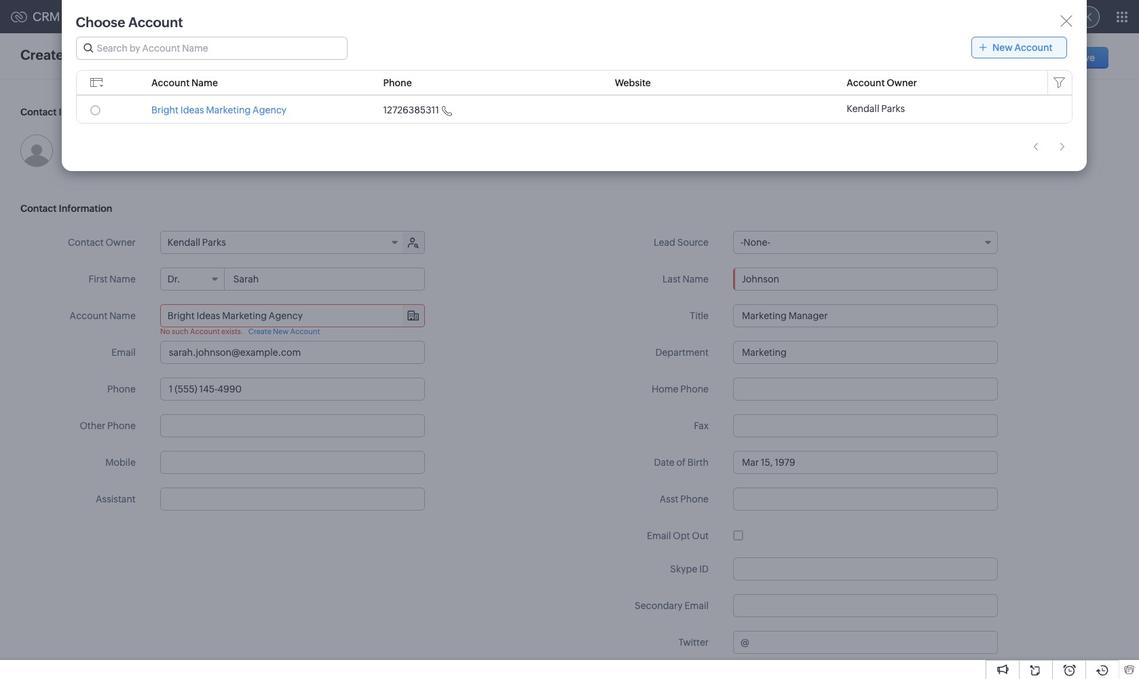Task type: locate. For each thing, give the bounding box(es) containing it.
1 save from the left
[[979, 52, 1000, 63]]

2 save from the left
[[1074, 52, 1095, 63]]

0 horizontal spatial account name
[[70, 310, 136, 321]]

None text field
[[225, 268, 424, 290], [733, 341, 998, 364], [733, 414, 998, 437], [160, 488, 425, 511], [225, 268, 424, 290], [733, 341, 998, 364], [733, 414, 998, 437], [160, 488, 425, 511]]

email for email
[[112, 347, 136, 358]]

phone right asst
[[681, 494, 709, 505]]

phone for other phone
[[107, 420, 136, 431]]

other
[[80, 420, 105, 431]]

choose
[[76, 14, 125, 30]]

save for save and new
[[979, 52, 1000, 63]]

last
[[663, 274, 681, 285]]

0 horizontal spatial create
[[20, 47, 64, 62]]

0 horizontal spatial email
[[112, 347, 136, 358]]

0 vertical spatial owner
[[887, 77, 918, 88]]

phone up other phone
[[107, 384, 136, 395]]

0 horizontal spatial save
[[979, 52, 1000, 63]]

first name
[[89, 274, 136, 285]]

save
[[979, 52, 1000, 63], [1074, 52, 1095, 63]]

phone right other
[[107, 420, 136, 431]]

account name
[[151, 77, 218, 88], [70, 310, 136, 321]]

contact
[[67, 47, 119, 62], [20, 107, 57, 117], [20, 203, 57, 214], [68, 237, 104, 248]]

1 horizontal spatial account name
[[151, 77, 218, 88]]

contact left image
[[20, 107, 57, 117]]

home for home phone
[[652, 384, 679, 395]]

1 horizontal spatial create
[[248, 327, 272, 335]]

information
[[59, 203, 112, 214]]

layout
[[168, 49, 198, 60]]

owner
[[887, 77, 918, 88], [106, 237, 136, 248]]

0 horizontal spatial owner
[[106, 237, 136, 248]]

0 horizontal spatial home
[[76, 11, 103, 22]]

contact information
[[20, 203, 112, 214]]

2 horizontal spatial email
[[685, 600, 709, 611]]

last name
[[663, 274, 709, 285]]

new inside button
[[1021, 52, 1041, 63]]

save button
[[1061, 47, 1109, 69]]

@
[[741, 637, 750, 648]]

save inside save button
[[1074, 52, 1095, 63]]

account name down layout
[[151, 77, 218, 88]]

email
[[112, 347, 136, 358], [647, 530, 671, 541], [685, 600, 709, 611]]

1 horizontal spatial owner
[[887, 77, 918, 88]]

secondary email
[[635, 600, 709, 611]]

1 vertical spatial home
[[652, 384, 679, 395]]

home
[[76, 11, 103, 22], [652, 384, 679, 395]]

save right new account
[[1074, 52, 1095, 63]]

crm link
[[11, 10, 60, 24]]

None text field
[[733, 268, 998, 291], [733, 304, 998, 327], [160, 341, 425, 364], [160, 378, 425, 401], [733, 378, 998, 401], [160, 414, 425, 437], [160, 451, 425, 474], [733, 488, 998, 511], [733, 558, 998, 581], [733, 594, 998, 617], [752, 632, 998, 653], [733, 268, 998, 291], [733, 304, 998, 327], [160, 341, 425, 364], [160, 378, 425, 401], [733, 378, 998, 401], [160, 414, 425, 437], [160, 451, 425, 474], [733, 488, 998, 511], [733, 558, 998, 581], [733, 594, 998, 617], [752, 632, 998, 653]]

email opt out
[[647, 530, 709, 541]]

contact image
[[20, 107, 87, 117]]

asst
[[660, 494, 679, 505]]

2 horizontal spatial new
[[1021, 52, 1041, 63]]

home phone
[[652, 384, 709, 395]]

phone
[[383, 77, 412, 88], [107, 384, 136, 395], [681, 384, 709, 395], [107, 420, 136, 431], [681, 494, 709, 505]]

contact for contact image
[[20, 107, 57, 117]]

page
[[144, 49, 167, 60]]

create for new
[[248, 327, 272, 335]]

1 vertical spatial owner
[[106, 237, 136, 248]]

home link
[[66, 0, 114, 33]]

1 horizontal spatial home
[[652, 384, 679, 395]]

name right last on the top right of the page
[[683, 274, 709, 285]]

mobile
[[105, 457, 136, 468]]

department
[[656, 347, 709, 358]]

0 vertical spatial create
[[20, 47, 64, 62]]

contacts link
[[162, 0, 224, 33]]

owner up the parks
[[887, 77, 918, 88]]

skype id
[[670, 564, 709, 575]]

lead
[[654, 237, 676, 248]]

kendall parks
[[847, 103, 905, 114]]

1 vertical spatial create
[[248, 327, 272, 335]]

other phone
[[80, 420, 136, 431]]

secondary
[[635, 600, 683, 611]]

0 vertical spatial account name
[[151, 77, 218, 88]]

bright
[[151, 104, 179, 115]]

website
[[615, 77, 651, 88]]

navigation
[[1027, 137, 1073, 157]]

create for contact
[[20, 47, 64, 62]]

phone for asst phone
[[681, 494, 709, 505]]

save for save
[[1074, 52, 1095, 63]]

create
[[20, 47, 64, 62], [248, 327, 272, 335]]

account owner
[[847, 77, 918, 88]]

leads
[[125, 11, 151, 22]]

name up "ideas"
[[191, 77, 218, 88]]

1 horizontal spatial email
[[647, 530, 671, 541]]

twitter
[[679, 637, 709, 648]]

owner for account owner
[[887, 77, 918, 88]]

account
[[128, 14, 183, 30], [1015, 42, 1053, 53], [151, 77, 190, 88], [847, 77, 885, 88], [70, 310, 108, 321], [290, 327, 320, 335]]

contact left information
[[20, 203, 57, 214]]

logo image
[[11, 11, 27, 22]]

save inside save and new button
[[979, 52, 1000, 63]]

0 vertical spatial home
[[76, 11, 103, 22]]

new
[[993, 42, 1013, 53], [1021, 52, 1041, 63], [273, 327, 289, 335]]

choose account
[[76, 14, 183, 30]]

save left 'and'
[[979, 52, 1000, 63]]

1 vertical spatial email
[[647, 530, 671, 541]]

name right first
[[110, 274, 136, 285]]

0 vertical spatial email
[[112, 347, 136, 358]]

1 horizontal spatial save
[[1074, 52, 1095, 63]]

name down first name
[[110, 310, 136, 321]]

home up create contact edit page layout
[[76, 11, 103, 22]]

source
[[678, 237, 709, 248]]

email for email opt out
[[647, 530, 671, 541]]

contact down information
[[68, 237, 104, 248]]

leads link
[[114, 0, 162, 33]]

of
[[677, 457, 686, 468]]

edit page layout link
[[125, 49, 198, 60]]

home down department in the right bottom of the page
[[652, 384, 679, 395]]

phone up fax
[[681, 384, 709, 395]]

12726385311
[[383, 104, 439, 115]]

owner up first name
[[106, 237, 136, 248]]

name
[[191, 77, 218, 88], [110, 274, 136, 285], [683, 274, 709, 285], [110, 310, 136, 321]]

account name down first
[[70, 310, 136, 321]]

contact for contact information
[[20, 203, 57, 214]]



Task type: describe. For each thing, give the bounding box(es) containing it.
bright ideas marketing agency
[[151, 104, 287, 115]]

phone up 12726385311
[[383, 77, 412, 88]]

create new account
[[248, 327, 320, 335]]

date
[[654, 457, 675, 468]]

create contact edit page layout
[[20, 47, 198, 62]]

contacts
[[173, 11, 213, 22]]

date of birth
[[654, 457, 709, 468]]

MMM D, YYYY text field
[[733, 451, 998, 474]]

asst phone
[[660, 494, 709, 505]]

fax
[[694, 420, 709, 431]]

kendall
[[847, 103, 880, 114]]

lead source
[[654, 237, 709, 248]]

out
[[692, 530, 709, 541]]

Search by Account Name text field
[[76, 37, 347, 59]]

contact owner
[[68, 237, 136, 248]]

opt
[[673, 530, 690, 541]]

id
[[700, 564, 709, 575]]

new account
[[993, 42, 1053, 53]]

assistant
[[96, 494, 136, 505]]

birth
[[688, 457, 709, 468]]

marketing
[[206, 104, 251, 115]]

save and new
[[979, 52, 1041, 63]]

title
[[690, 310, 709, 321]]

contact down choose
[[67, 47, 119, 62]]

first
[[89, 274, 108, 285]]

crm
[[33, 10, 60, 24]]

home for home
[[76, 11, 103, 22]]

image
[[59, 107, 87, 117]]

1 horizontal spatial new
[[993, 42, 1013, 53]]

ideas
[[181, 104, 204, 115]]

skype
[[670, 564, 698, 575]]

1 vertical spatial account name
[[70, 310, 136, 321]]

contact for contact owner
[[68, 237, 104, 248]]

edit
[[125, 49, 142, 60]]

0 horizontal spatial new
[[273, 327, 289, 335]]

and
[[1002, 52, 1019, 63]]

owner for contact owner
[[106, 237, 136, 248]]

2 vertical spatial email
[[685, 600, 709, 611]]

bright ideas marketing agency link
[[151, 104, 287, 115]]

parks
[[882, 103, 905, 114]]

save and new button
[[964, 47, 1055, 69]]

phone for home phone
[[681, 384, 709, 395]]

agency
[[253, 104, 287, 115]]



Task type: vqa. For each thing, say whether or not it's contained in the screenshot.
Source
yes



